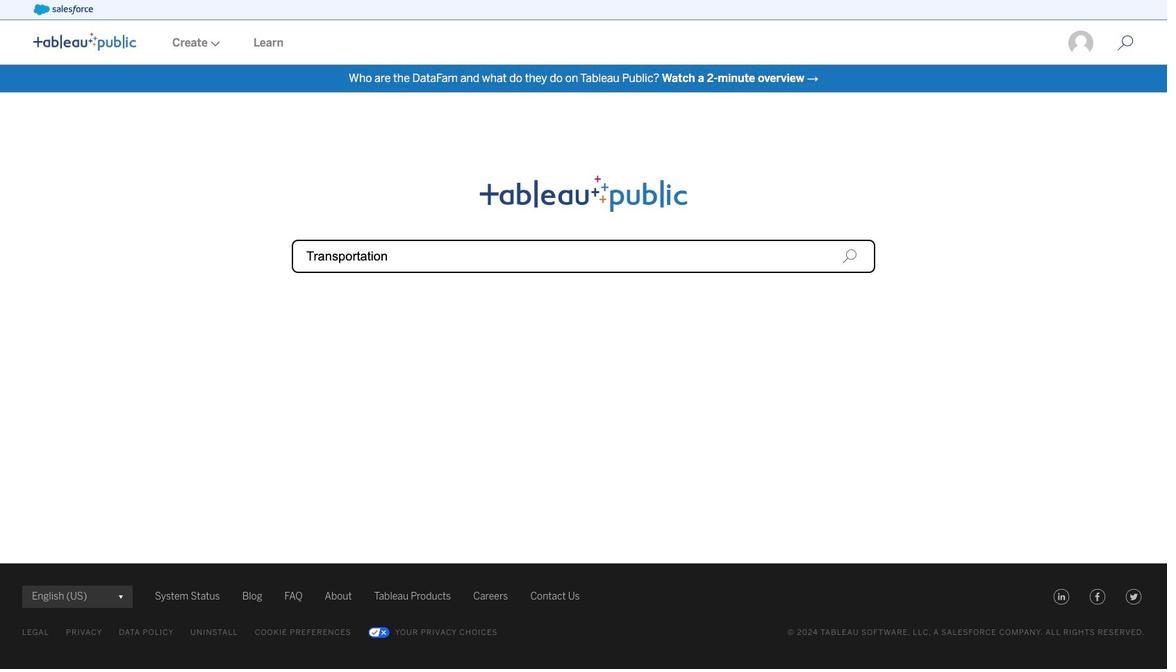 Task type: describe. For each thing, give the bounding box(es) containing it.
go to search image
[[1101, 35, 1151, 51]]

create image
[[208, 41, 220, 47]]

Search input field
[[292, 240, 876, 273]]

logo image
[[33, 33, 136, 51]]



Task type: vqa. For each thing, say whether or not it's contained in the screenshot.
the Sheet1 inside the Sheet1 Are you a ...?
no



Task type: locate. For each thing, give the bounding box(es) containing it.
salesforce logo image
[[33, 4, 93, 15]]

selected language element
[[32, 586, 123, 608]]

search image
[[842, 249, 857, 264]]

gary.orlando image
[[1067, 29, 1095, 57]]



